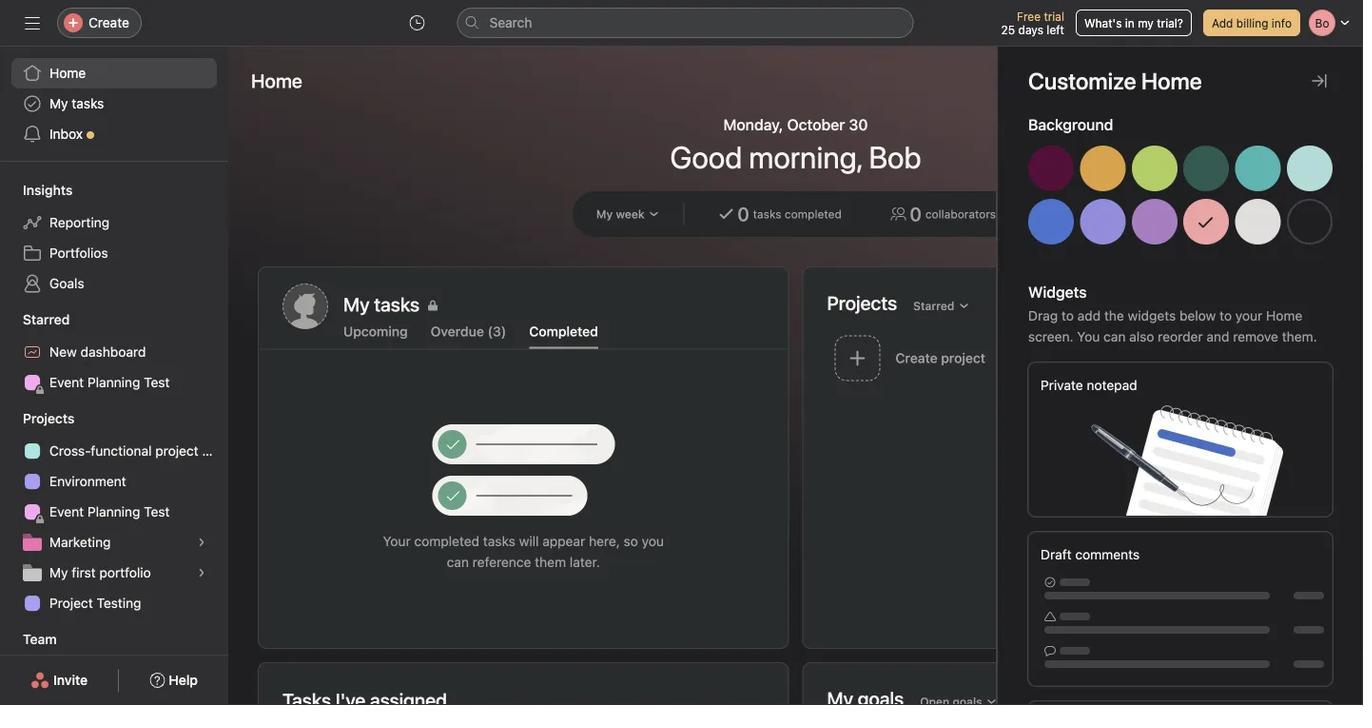 Task type: vqa. For each thing, say whether or not it's contained in the screenshot.
(3)
yes



Task type: locate. For each thing, give the bounding box(es) containing it.
bob
[[869, 139, 922, 175]]

can down the
[[1104, 329, 1126, 344]]

0 horizontal spatial to
[[1062, 308, 1074, 324]]

2 vertical spatial test
[[144, 504, 170, 520]]

in
[[1125, 16, 1135, 29]]

goals link
[[11, 268, 217, 299]]

can inside drag to add the widgets below to your home screen. you can also reorder and remove them.
[[1104, 329, 1126, 344]]

event up 2
[[1137, 341, 1173, 357]]

starred up create project
[[914, 299, 955, 313]]

0 left collaborators
[[910, 203, 922, 225]]

starred button up new
[[0, 310, 70, 329]]

1 horizontal spatial completed
[[785, 207, 842, 221]]

test right and
[[1234, 341, 1261, 357]]

0 horizontal spatial completed
[[414, 533, 480, 549]]

invite button
[[18, 663, 100, 697]]

collaborators
[[926, 207, 996, 221]]

home inside global element
[[49, 65, 86, 81]]

event planning test link down "dashboard"
[[11, 367, 217, 398]]

cross-functional project plan
[[49, 443, 228, 459]]

my for my first portfolio
[[49, 565, 68, 580]]

help button
[[137, 663, 210, 697]]

my week
[[597, 207, 645, 221]]

1 vertical spatial event planning test link
[[11, 497, 217, 527]]

event planning test up due
[[1137, 341, 1261, 357]]

planning up soon
[[1176, 341, 1231, 357]]

planning inside projects element
[[87, 504, 140, 520]]

your
[[1236, 308, 1263, 324]]

global element
[[0, 47, 228, 161]]

1 horizontal spatial projects
[[827, 292, 897, 314]]

event planning test down environment link
[[49, 504, 170, 520]]

tasks up reference
[[483, 533, 516, 549]]

project testing
[[49, 595, 141, 611]]

project
[[49, 595, 93, 611]]

plan
[[202, 443, 228, 459]]

1 event planning test link from the top
[[11, 367, 217, 398]]

you
[[642, 533, 664, 549]]

my left first
[[49, 565, 68, 580]]

event planning test link
[[11, 367, 217, 398], [11, 497, 217, 527]]

event up marketing
[[49, 504, 84, 520]]

event planning test link down environment
[[11, 497, 217, 527]]

october
[[787, 116, 845, 134]]

my tasks
[[49, 96, 104, 111]]

starred button up create project
[[905, 293, 979, 319]]

1 horizontal spatial starred
[[914, 299, 955, 313]]

help
[[169, 672, 198, 688]]

environment link
[[11, 466, 217, 497]]

1 horizontal spatial can
[[1104, 329, 1126, 344]]

my left the week
[[597, 207, 613, 221]]

add billing info button
[[1204, 10, 1301, 36]]

invite
[[53, 672, 88, 688]]

team
[[23, 631, 57, 647]]

planning for event planning test link inside the "starred" element
[[87, 374, 140, 390]]

(3)
[[488, 324, 506, 339]]

home
[[49, 65, 86, 81], [251, 69, 302, 92], [1267, 308, 1303, 324]]

tasks
[[72, 96, 104, 111], [753, 207, 782, 221], [1147, 364, 1176, 377], [483, 533, 516, 549]]

1 vertical spatial planning
[[87, 374, 140, 390]]

upcoming button
[[344, 324, 408, 349]]

to up and
[[1220, 308, 1232, 324]]

starred element
[[0, 303, 228, 402]]

my
[[49, 96, 68, 111], [597, 207, 613, 221], [49, 565, 68, 580]]

completed inside your completed tasks will appear here, so you can reference them later.
[[414, 533, 480, 549]]

reporting
[[49, 215, 110, 230]]

starred up new
[[23, 312, 70, 327]]

0 horizontal spatial starred
[[23, 312, 70, 327]]

project
[[155, 443, 199, 459]]

1 vertical spatial test
[[144, 374, 170, 390]]

1 0 from the left
[[738, 203, 750, 225]]

tasks up inbox
[[72, 96, 104, 111]]

1 vertical spatial completed
[[414, 533, 480, 549]]

1 vertical spatial projects
[[23, 411, 75, 426]]

portfolios
[[49, 245, 108, 261]]

completed right your
[[414, 533, 480, 549]]

0 horizontal spatial 0
[[738, 203, 750, 225]]

my up inbox
[[49, 96, 68, 111]]

free
[[1017, 10, 1041, 23]]

hide sidebar image
[[25, 15, 40, 30]]

test
[[1234, 341, 1261, 357], [144, 374, 170, 390], [144, 504, 170, 520]]

create
[[88, 15, 129, 30]]

planning inside "starred" element
[[87, 374, 140, 390]]

your
[[383, 533, 411, 549]]

planning down environment link
[[87, 504, 140, 520]]

1 horizontal spatial home
[[251, 69, 302, 92]]

see details, my first portfolio image
[[196, 567, 207, 579]]

close customization pane image
[[1312, 73, 1327, 88]]

and
[[1207, 329, 1230, 344]]

test down environment link
[[144, 504, 170, 520]]

0 vertical spatial completed
[[785, 207, 842, 221]]

to
[[1062, 308, 1074, 324], [1220, 308, 1232, 324]]

search button
[[457, 8, 914, 38]]

notepad
[[1087, 377, 1138, 393]]

my for my week
[[597, 207, 613, 221]]

planning down new dashboard link
[[87, 374, 140, 390]]

days
[[1019, 23, 1044, 36]]

2 vertical spatial planning
[[87, 504, 140, 520]]

event planning test down new dashboard link
[[49, 374, 170, 390]]

add billing info
[[1212, 16, 1292, 29]]

event planning test inside "starred" element
[[49, 374, 170, 390]]

2 vertical spatial event planning test
[[49, 504, 170, 520]]

the
[[1105, 308, 1125, 324]]

1 vertical spatial event planning test
[[49, 374, 170, 390]]

30
[[849, 116, 868, 134]]

my inside projects element
[[49, 565, 68, 580]]

0 vertical spatial event
[[1137, 341, 1173, 357]]

left
[[1047, 23, 1065, 36]]

also
[[1130, 329, 1155, 344]]

can left reference
[[447, 554, 469, 570]]

0 for tasks completed
[[738, 203, 750, 225]]

morning,
[[749, 139, 862, 175]]

2 0 from the left
[[910, 203, 922, 225]]

completed down morning,
[[785, 207, 842, 221]]

event inside "starred" element
[[49, 374, 84, 390]]

projects element
[[0, 402, 228, 622]]

event planning test link inside "starred" element
[[11, 367, 217, 398]]

to left 'add'
[[1062, 308, 1074, 324]]

new
[[49, 344, 77, 360]]

0 vertical spatial can
[[1104, 329, 1126, 344]]

completed
[[785, 207, 842, 221], [414, 533, 480, 549]]

event planning test for first event planning test link from the bottom
[[49, 504, 170, 520]]

0 horizontal spatial projects
[[23, 411, 75, 426]]

what's
[[1085, 16, 1122, 29]]

add
[[1078, 308, 1101, 324]]

event planning test inside projects element
[[49, 504, 170, 520]]

draft comments
[[1041, 547, 1140, 562]]

event
[[1137, 341, 1173, 357], [49, 374, 84, 390], [49, 504, 84, 520]]

my tasks
[[344, 293, 420, 315]]

create project link
[[827, 329, 1069, 387]]

can inside your completed tasks will appear here, so you can reference them later.
[[447, 554, 469, 570]]

1 vertical spatial my
[[597, 207, 613, 221]]

2 to from the left
[[1220, 308, 1232, 324]]

starred for the rightmost starred dropdown button
[[914, 299, 955, 313]]

marketing
[[49, 534, 111, 550]]

2 vertical spatial my
[[49, 565, 68, 580]]

what's in my trial? button
[[1076, 10, 1192, 36]]

1 horizontal spatial starred button
[[905, 293, 979, 319]]

test down new dashboard link
[[144, 374, 170, 390]]

my inside global element
[[49, 96, 68, 111]]

history image
[[410, 15, 425, 30]]

1 horizontal spatial 0
[[910, 203, 922, 225]]

2 vertical spatial event
[[49, 504, 84, 520]]

my inside dropdown button
[[597, 207, 613, 221]]

0 vertical spatial projects
[[827, 292, 897, 314]]

completed for tasks
[[785, 207, 842, 221]]

can
[[1104, 329, 1126, 344], [447, 554, 469, 570]]

0 vertical spatial event planning test
[[1137, 341, 1261, 357]]

2
[[1137, 364, 1144, 377]]

1 vertical spatial event
[[49, 374, 84, 390]]

event down new
[[49, 374, 84, 390]]

1 vertical spatial can
[[447, 554, 469, 570]]

0 horizontal spatial can
[[447, 554, 469, 570]]

here,
[[589, 533, 620, 549]]

0 vertical spatial event planning test link
[[11, 367, 217, 398]]

1 horizontal spatial to
[[1220, 308, 1232, 324]]

event inside projects element
[[49, 504, 84, 520]]

2 horizontal spatial home
[[1267, 308, 1303, 324]]

0 horizontal spatial home
[[49, 65, 86, 81]]

tasks inside global element
[[72, 96, 104, 111]]

billing
[[1237, 16, 1269, 29]]

0 vertical spatial my
[[49, 96, 68, 111]]

0 left tasks completed at top right
[[738, 203, 750, 225]]

reporting link
[[11, 207, 217, 238]]



Task type: describe. For each thing, give the bounding box(es) containing it.
0 vertical spatial planning
[[1176, 341, 1231, 357]]

upcoming
[[344, 324, 408, 339]]

new dashboard
[[49, 344, 146, 360]]

portfolio
[[99, 565, 151, 580]]

insights button
[[0, 181, 73, 200]]

projects button
[[0, 409, 75, 428]]

draft
[[1041, 547, 1072, 562]]

trial
[[1044, 10, 1065, 23]]

my tasks link
[[344, 291, 765, 318]]

what's in my trial?
[[1085, 16, 1184, 29]]

create project
[[896, 350, 986, 366]]

project testing link
[[11, 588, 217, 619]]

customize
[[1256, 212, 1321, 227]]

overdue (3) button
[[431, 324, 506, 349]]

my first portfolio link
[[11, 558, 217, 588]]

cross-
[[49, 443, 91, 459]]

trial?
[[1157, 16, 1184, 29]]

reorder
[[1158, 329, 1203, 344]]

starred for left starred dropdown button
[[23, 312, 70, 327]]

private
[[1041, 377, 1083, 393]]

completed for your
[[414, 533, 480, 549]]

goals
[[49, 275, 84, 291]]

widgets
[[1128, 308, 1176, 324]]

my first portfolio
[[49, 565, 151, 580]]

my
[[1138, 16, 1154, 29]]

see details, marketing image
[[196, 537, 207, 548]]

widgets
[[1029, 283, 1087, 301]]

completed button
[[529, 324, 598, 349]]

cross-functional project plan link
[[11, 436, 228, 466]]

team button
[[0, 630, 57, 649]]

below
[[1180, 308, 1216, 324]]

timeline image
[[1088, 347, 1111, 370]]

info
[[1272, 16, 1292, 29]]

customize home
[[1029, 68, 1202, 94]]

them
[[535, 554, 566, 570]]

my tasks link
[[11, 88, 217, 119]]

new dashboard link
[[11, 337, 217, 367]]

event planning test for event planning test link inside the "starred" element
[[49, 374, 170, 390]]

them.
[[1282, 329, 1318, 344]]

1 to from the left
[[1062, 308, 1074, 324]]

test inside projects element
[[144, 504, 170, 520]]

add profile photo image
[[283, 284, 328, 329]]

inbox link
[[11, 119, 217, 149]]

background
[[1029, 116, 1114, 134]]

will
[[519, 533, 539, 549]]

add
[[1212, 16, 1234, 29]]

soon
[[1202, 364, 1229, 377]]

later.
[[570, 554, 600, 570]]

0 vertical spatial test
[[1234, 341, 1261, 357]]

customize button
[[1224, 203, 1333, 237]]

planning for first event planning test link from the bottom
[[87, 504, 140, 520]]

my for my tasks
[[49, 96, 68, 111]]

home link
[[11, 58, 217, 88]]

week
[[616, 207, 645, 221]]

tasks completed
[[753, 207, 842, 221]]

due
[[1179, 364, 1199, 377]]

projects inside dropdown button
[[23, 411, 75, 426]]

create button
[[57, 8, 142, 38]]

your completed tasks will appear here, so you can reference them later.
[[383, 533, 664, 570]]

comments
[[1076, 547, 1140, 562]]

appear
[[543, 533, 585, 549]]

portfolios link
[[11, 238, 217, 268]]

tasks inside your completed tasks will appear here, so you can reference them later.
[[483, 533, 516, 549]]

insights
[[23, 182, 73, 198]]

overdue
[[431, 324, 484, 339]]

2 tasks due soon
[[1137, 364, 1229, 377]]

background option group
[[1029, 146, 1333, 252]]

0 horizontal spatial starred button
[[0, 310, 70, 329]]

overdue (3)
[[431, 324, 506, 339]]

2 event planning test link from the top
[[11, 497, 217, 527]]

functional
[[91, 443, 152, 459]]

0 for collaborators
[[910, 203, 922, 225]]

completed
[[529, 324, 598, 339]]

tasks right 2
[[1147, 364, 1176, 377]]

home inside drag to add the widgets below to your home screen. you can also reorder and remove them.
[[1267, 308, 1303, 324]]

my week button
[[588, 201, 669, 227]]

so
[[624, 533, 638, 549]]

search
[[490, 15, 532, 30]]

screen.
[[1029, 329, 1074, 344]]

25
[[1002, 23, 1016, 36]]

inbox
[[49, 126, 83, 142]]

free trial 25 days left
[[1002, 10, 1065, 36]]

drag to add the widgets below to your home screen. you can also reorder and remove them.
[[1029, 308, 1318, 344]]

environment
[[49, 473, 126, 489]]

tasks down morning,
[[753, 207, 782, 221]]

search list box
[[457, 8, 914, 38]]

testing
[[97, 595, 141, 611]]

reference
[[473, 554, 531, 570]]

monday,
[[724, 116, 784, 134]]

good
[[670, 139, 743, 175]]

monday, october 30 good morning, bob
[[670, 116, 922, 175]]

test inside "starred" element
[[144, 374, 170, 390]]

insights element
[[0, 173, 228, 303]]



